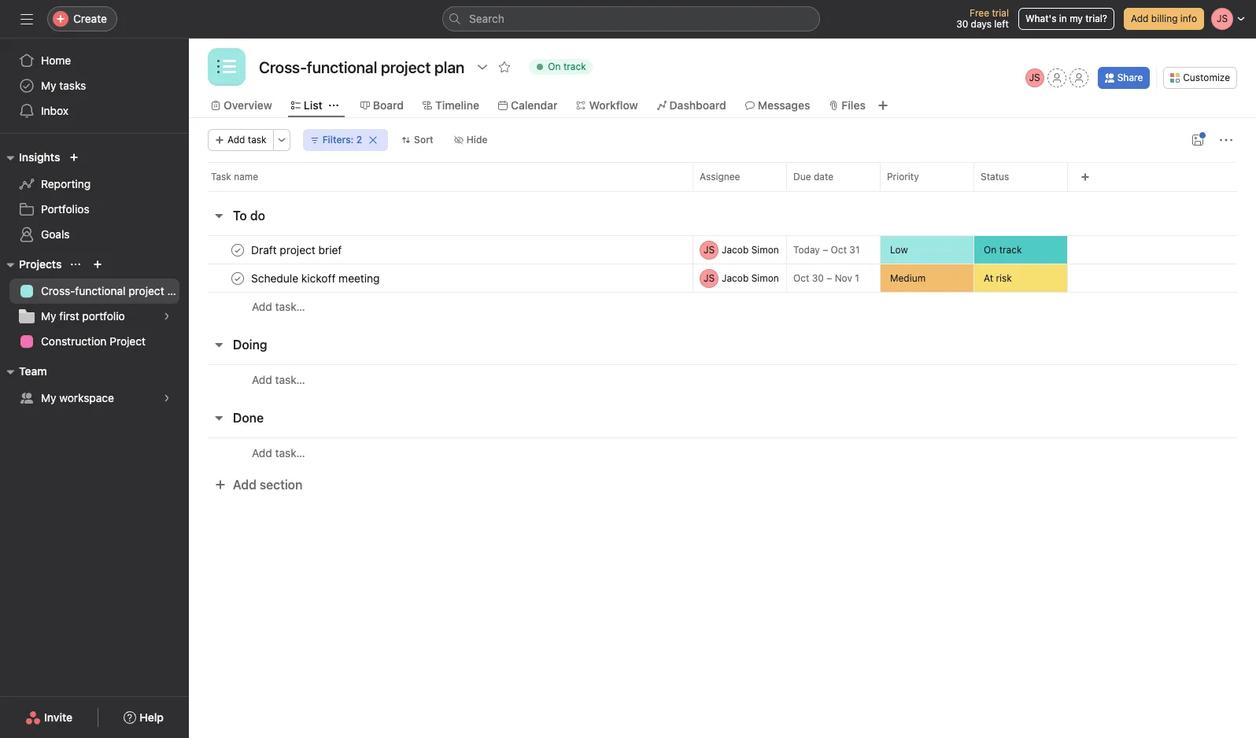 Task type: locate. For each thing, give the bounding box(es) containing it.
clear image
[[369, 135, 378, 145]]

2 simon from the top
[[752, 272, 779, 284]]

0 vertical spatial on track
[[548, 61, 586, 72]]

0 vertical spatial oct
[[831, 244, 847, 256]]

my inside teams element
[[41, 391, 56, 405]]

2 vertical spatial js
[[704, 272, 715, 284]]

add down doing button
[[252, 373, 272, 386]]

add task… up section
[[252, 446, 305, 459]]

files
[[842, 98, 866, 112]]

add task… down doing button
[[252, 373, 305, 386]]

1 horizontal spatial on track
[[984, 244, 1022, 255]]

medium
[[890, 272, 926, 284]]

add task…
[[252, 300, 305, 313], [252, 373, 305, 386], [252, 446, 305, 459]]

doing button
[[233, 331, 267, 359]]

2 add task… from the top
[[252, 373, 305, 386]]

search list box
[[442, 6, 820, 31]]

assignee
[[700, 171, 740, 183]]

customize button
[[1164, 67, 1238, 89]]

list
[[304, 98, 323, 112]]

to do button
[[233, 202, 265, 230]]

0 vertical spatial add task… row
[[189, 292, 1257, 321]]

1 vertical spatial add task… button
[[252, 371, 305, 389]]

1 my from the top
[[41, 79, 56, 92]]

0 vertical spatial add task…
[[252, 300, 305, 313]]

– right today
[[823, 244, 828, 256]]

dashboard link
[[657, 97, 727, 114]]

1 completed checkbox from the top
[[228, 241, 247, 259]]

construction project link
[[9, 329, 180, 354]]

3 my from the top
[[41, 391, 56, 405]]

3 task… from the top
[[275, 446, 305, 459]]

my left tasks
[[41, 79, 56, 92]]

1 horizontal spatial track
[[1000, 244, 1022, 255]]

collapse task list for this section image left doing button
[[213, 339, 225, 351]]

0 vertical spatial 30
[[957, 18, 969, 30]]

reporting
[[41, 177, 91, 191]]

collapse task list for this section image left to
[[213, 209, 225, 222]]

2 my from the top
[[41, 309, 56, 323]]

30 left days
[[957, 18, 969, 30]]

1
[[855, 272, 860, 284]]

0 vertical spatial on
[[548, 61, 561, 72]]

add task… row
[[189, 292, 1257, 321], [189, 365, 1257, 394], [189, 438, 1257, 468]]

do
[[250, 209, 265, 223]]

completed checkbox inside draft project brief cell
[[228, 241, 247, 259]]

jacob
[[722, 244, 749, 255], [722, 272, 749, 284]]

2 task… from the top
[[275, 373, 305, 386]]

on track
[[548, 61, 586, 72], [984, 244, 1022, 255]]

Draft project brief text field
[[248, 242, 347, 258]]

my down team
[[41, 391, 56, 405]]

1 vertical spatial collapse task list for this section image
[[213, 339, 225, 351]]

1 horizontal spatial 30
[[957, 18, 969, 30]]

1 vertical spatial add task…
[[252, 373, 305, 386]]

draft project brief cell
[[189, 235, 694, 265]]

0 horizontal spatial on
[[548, 61, 561, 72]]

filters: 2
[[323, 134, 362, 146]]

1 horizontal spatial oct
[[831, 244, 847, 256]]

0 vertical spatial completed checkbox
[[228, 241, 247, 259]]

my inside global element
[[41, 79, 56, 92]]

home
[[41, 54, 71, 67]]

create button
[[47, 6, 117, 31]]

team
[[19, 365, 47, 378]]

add left billing
[[1131, 13, 1149, 24]]

1 vertical spatial on
[[984, 244, 997, 255]]

projects
[[19, 257, 62, 271]]

collapse task list for this section image for doing add task… 'row'
[[213, 339, 225, 351]]

track
[[564, 61, 586, 72], [1000, 244, 1022, 255]]

completed image
[[228, 241, 247, 259]]

None text field
[[255, 53, 469, 81]]

1 vertical spatial task…
[[275, 373, 305, 386]]

add task… for done
[[252, 446, 305, 459]]

add task button
[[208, 129, 274, 151]]

1 vertical spatial completed checkbox
[[228, 269, 247, 288]]

oct left 31
[[831, 244, 847, 256]]

1 add task… from the top
[[252, 300, 305, 313]]

add task… button up section
[[252, 444, 305, 462]]

completed checkbox down completed icon
[[228, 269, 247, 288]]

on track up risk
[[984, 244, 1022, 255]]

add section
[[233, 478, 303, 492]]

js inside button
[[1030, 72, 1041, 83]]

1 vertical spatial oct
[[794, 272, 810, 284]]

2 jacob from the top
[[722, 272, 749, 284]]

task… for done
[[275, 446, 305, 459]]

2 vertical spatial add task… row
[[189, 438, 1257, 468]]

0 vertical spatial –
[[823, 244, 828, 256]]

add to starred image
[[499, 61, 511, 73]]

invite
[[44, 711, 73, 724]]

0 horizontal spatial 30
[[812, 272, 824, 284]]

2 collapse task list for this section image from the top
[[213, 339, 225, 351]]

add left section
[[233, 478, 257, 492]]

cross-functional project plan link
[[9, 279, 189, 304]]

date
[[814, 171, 834, 183]]

3 add task… row from the top
[[189, 438, 1257, 468]]

track up risk
[[1000, 244, 1022, 255]]

my workspace link
[[9, 386, 180, 411]]

my inside projects element
[[41, 309, 56, 323]]

1 vertical spatial jacob simon
[[722, 272, 779, 284]]

projects element
[[0, 250, 189, 357]]

1 vertical spatial on track
[[984, 244, 1022, 255]]

add task… button down doing button
[[252, 371, 305, 389]]

1 collapse task list for this section image from the top
[[213, 209, 225, 222]]

2 completed checkbox from the top
[[228, 269, 247, 288]]

0 horizontal spatial oct
[[794, 272, 810, 284]]

1 simon from the top
[[752, 244, 779, 255]]

help button
[[114, 704, 174, 732]]

task…
[[275, 300, 305, 313], [275, 373, 305, 386], [275, 446, 305, 459]]

2
[[356, 134, 362, 146]]

0 horizontal spatial track
[[564, 61, 586, 72]]

simon left oct 30 – nov 1
[[752, 272, 779, 284]]

completed checkbox for oct 30
[[228, 269, 247, 288]]

1 vertical spatial simon
[[752, 272, 779, 284]]

add for "add billing info" button
[[1131, 13, 1149, 24]]

1 vertical spatial track
[[1000, 244, 1022, 255]]

30 inside free trial 30 days left
[[957, 18, 969, 30]]

done button
[[233, 404, 264, 432]]

js
[[1030, 72, 1041, 83], [704, 244, 715, 255], [704, 272, 715, 284]]

to
[[233, 209, 247, 223]]

1 vertical spatial add task… row
[[189, 365, 1257, 394]]

0 vertical spatial track
[[564, 61, 586, 72]]

2 vertical spatial add task… button
[[252, 444, 305, 462]]

completed checkbox inside schedule kickoff meeting cell
[[228, 269, 247, 288]]

Completed checkbox
[[228, 241, 247, 259], [228, 269, 247, 288]]

status
[[981, 171, 1010, 183]]

0 vertical spatial my
[[41, 79, 56, 92]]

add up add section button
[[252, 446, 272, 459]]

hide
[[467, 134, 488, 146]]

track up the workflow link
[[564, 61, 586, 72]]

1 vertical spatial jacob
[[722, 272, 749, 284]]

on
[[548, 61, 561, 72], [984, 244, 997, 255]]

priority
[[887, 171, 919, 183]]

see details, my workspace image
[[162, 394, 172, 403]]

0 vertical spatial task…
[[275, 300, 305, 313]]

home link
[[9, 48, 180, 73]]

calendar
[[511, 98, 558, 112]]

tasks
[[59, 79, 86, 92]]

at risk button
[[975, 265, 1068, 292]]

2 vertical spatial add task…
[[252, 446, 305, 459]]

completed checkbox up completed image
[[228, 241, 247, 259]]

add inside the header to do tree grid
[[252, 300, 272, 313]]

0 vertical spatial add task… button
[[252, 298, 305, 316]]

share
[[1118, 72, 1143, 83]]

at
[[984, 272, 994, 284]]

collapse task list for this section image
[[213, 412, 225, 424]]

add for add task… button within the the header to do tree grid
[[252, 300, 272, 313]]

2 vertical spatial my
[[41, 391, 56, 405]]

1 jacob simon from the top
[[722, 244, 779, 255]]

1 add task… button from the top
[[252, 298, 305, 316]]

0 vertical spatial collapse task list for this section image
[[213, 209, 225, 222]]

1 vertical spatial 30
[[812, 272, 824, 284]]

see details, my first portfolio image
[[162, 312, 172, 321]]

add task… button
[[252, 298, 305, 316], [252, 371, 305, 389], [252, 444, 305, 462]]

– left nov
[[827, 272, 832, 284]]

insights
[[19, 150, 60, 164]]

on up at
[[984, 244, 997, 255]]

what's in my trial? button
[[1019, 8, 1115, 30]]

portfolios
[[41, 202, 89, 216]]

30
[[957, 18, 969, 30], [812, 272, 824, 284]]

show options, current sort, top image
[[71, 260, 81, 269]]

add for add task… button corresponding to doing
[[252, 373, 272, 386]]

0 vertical spatial jacob simon
[[722, 244, 779, 255]]

my left first on the top
[[41, 309, 56, 323]]

0 vertical spatial js
[[1030, 72, 1041, 83]]

0 horizontal spatial on track
[[548, 61, 586, 72]]

2 add task… button from the top
[[252, 371, 305, 389]]

js for today – oct 31
[[704, 244, 715, 255]]

2 vertical spatial task…
[[275, 446, 305, 459]]

add task… button for doing
[[252, 371, 305, 389]]

on track up the calendar in the left of the page
[[548, 61, 586, 72]]

1 jacob from the top
[[722, 244, 749, 255]]

my workspace
[[41, 391, 114, 405]]

inbox
[[41, 104, 69, 117]]

add left task
[[228, 134, 245, 146]]

task… for doing
[[275, 373, 305, 386]]

30 left nov
[[812, 272, 824, 284]]

0 vertical spatial simon
[[752, 244, 779, 255]]

hide button
[[447, 129, 495, 151]]

my for my tasks
[[41, 79, 56, 92]]

global element
[[0, 39, 189, 133]]

oct down today
[[794, 272, 810, 284]]

left
[[995, 18, 1009, 30]]

add task… row for done
[[189, 438, 1257, 468]]

add billing info button
[[1124, 8, 1205, 30]]

on track button
[[522, 56, 600, 78]]

0 vertical spatial jacob
[[722, 244, 749, 255]]

hide sidebar image
[[20, 13, 33, 25]]

row
[[189, 162, 1257, 191], [208, 191, 1238, 192], [189, 235, 1257, 265], [189, 264, 1257, 293]]

new image
[[70, 153, 79, 162]]

simon
[[752, 244, 779, 255], [752, 272, 779, 284]]

3 add task… from the top
[[252, 446, 305, 459]]

collapse task list for this section image
[[213, 209, 225, 222], [213, 339, 225, 351]]

2 jacob simon from the top
[[722, 272, 779, 284]]

doing
[[233, 338, 267, 352]]

at risk
[[984, 272, 1012, 284]]

add task… button for done
[[252, 444, 305, 462]]

list link
[[291, 97, 323, 114]]

sort button
[[395, 129, 441, 151]]

my for my first portfolio
[[41, 309, 56, 323]]

on track button
[[975, 236, 1068, 264]]

add up doing button
[[252, 300, 272, 313]]

jacob simon left today
[[722, 244, 779, 255]]

add task… down schedule kickoff meeting text box
[[252, 300, 305, 313]]

days
[[971, 18, 992, 30]]

invite button
[[15, 704, 83, 732]]

1 vertical spatial my
[[41, 309, 56, 323]]

add task… button up doing
[[252, 298, 305, 316]]

2 add task… row from the top
[[189, 365, 1257, 394]]

1 task… from the top
[[275, 300, 305, 313]]

add
[[1131, 13, 1149, 24], [228, 134, 245, 146], [252, 300, 272, 313], [252, 373, 272, 386], [252, 446, 272, 459], [233, 478, 257, 492]]

on up the calendar in the left of the page
[[548, 61, 561, 72]]

31
[[850, 244, 860, 256]]

medium button
[[881, 265, 974, 292]]

calendar link
[[498, 97, 558, 114]]

simon left today
[[752, 244, 779, 255]]

jacob simon left oct 30 – nov 1
[[722, 272, 779, 284]]

workflow
[[589, 98, 638, 112]]

1 vertical spatial js
[[704, 244, 715, 255]]

add section button
[[208, 471, 309, 499]]

3 add task… button from the top
[[252, 444, 305, 462]]

1 horizontal spatial on
[[984, 244, 997, 255]]



Task type: describe. For each thing, give the bounding box(es) containing it.
new project or portfolio image
[[93, 260, 103, 269]]

add for add task… button corresponding to done
[[252, 446, 272, 459]]

track inside popup button
[[1000, 244, 1022, 255]]

task
[[211, 171, 231, 183]]

today – oct 31
[[794, 244, 860, 256]]

overview
[[224, 98, 272, 112]]

messages
[[758, 98, 810, 112]]

filters:
[[323, 134, 354, 146]]

project
[[110, 335, 146, 348]]

completed checkbox for today
[[228, 241, 247, 259]]

help
[[140, 711, 164, 724]]

on track inside dropdown button
[[548, 61, 586, 72]]

in
[[1060, 13, 1067, 24]]

completed image
[[228, 269, 247, 288]]

add task… button inside the header to do tree grid
[[252, 298, 305, 316]]

insights button
[[0, 148, 60, 167]]

teams element
[[0, 357, 189, 414]]

overview link
[[211, 97, 272, 114]]

collapse task list for this section image for the header to do tree grid
[[213, 209, 225, 222]]

jacob for today – oct 31
[[722, 244, 749, 255]]

low
[[890, 244, 908, 255]]

what's in my trial?
[[1026, 13, 1108, 24]]

oct 30 – nov 1
[[794, 272, 860, 284]]

list image
[[217, 57, 236, 76]]

1 vertical spatial –
[[827, 272, 832, 284]]

workspace
[[59, 391, 114, 405]]

risk
[[996, 272, 1012, 284]]

Schedule kickoff meeting text field
[[248, 270, 385, 286]]

goals link
[[9, 222, 180, 247]]

today
[[794, 244, 820, 256]]

reporting link
[[9, 172, 180, 197]]

simon for oct 30
[[752, 272, 779, 284]]

free
[[970, 7, 990, 19]]

js button
[[1026, 68, 1045, 87]]

functional
[[75, 284, 126, 298]]

construction project
[[41, 335, 146, 348]]

save options image
[[1192, 134, 1205, 146]]

add tab image
[[877, 99, 890, 112]]

my first portfolio link
[[9, 304, 180, 329]]

add task
[[228, 134, 267, 146]]

messages link
[[745, 97, 810, 114]]

create
[[73, 12, 107, 25]]

row containing task name
[[189, 162, 1257, 191]]

cross-
[[41, 284, 75, 298]]

on inside popup button
[[984, 244, 997, 255]]

add task… row for doing
[[189, 365, 1257, 394]]

header to do tree grid
[[189, 235, 1257, 321]]

plan
[[167, 284, 189, 298]]

customize
[[1184, 72, 1231, 83]]

due
[[794, 171, 811, 183]]

workflow link
[[577, 97, 638, 114]]

more actions image
[[1220, 134, 1233, 146]]

insights element
[[0, 143, 189, 250]]

to do
[[233, 209, 265, 223]]

portfolios link
[[9, 197, 180, 222]]

js for oct 30 – nov 1
[[704, 272, 715, 284]]

info
[[1181, 13, 1197, 24]]

simon for today
[[752, 244, 779, 255]]

task
[[248, 134, 267, 146]]

share button
[[1098, 67, 1150, 89]]

jacob for oct 30 – nov 1
[[722, 272, 749, 284]]

construction
[[41, 335, 107, 348]]

task name
[[211, 171, 258, 183]]

timeline
[[435, 98, 479, 112]]

track inside dropdown button
[[564, 61, 586, 72]]

add task… inside the header to do tree grid
[[252, 300, 305, 313]]

cross-functional project plan
[[41, 284, 189, 298]]

my tasks
[[41, 79, 86, 92]]

add task… for doing
[[252, 373, 305, 386]]

due date
[[794, 171, 834, 183]]

more actions image
[[277, 135, 286, 145]]

board link
[[360, 97, 404, 114]]

on inside dropdown button
[[548, 61, 561, 72]]

goals
[[41, 228, 70, 241]]

search
[[469, 12, 505, 25]]

projects button
[[0, 255, 62, 274]]

name
[[234, 171, 258, 183]]

dashboard
[[670, 98, 727, 112]]

search button
[[442, 6, 820, 31]]

portfolio
[[82, 309, 125, 323]]

free trial 30 days left
[[957, 7, 1009, 30]]

billing
[[1152, 13, 1178, 24]]

my first portfolio
[[41, 309, 125, 323]]

30 inside the header to do tree grid
[[812, 272, 824, 284]]

my for my workspace
[[41, 391, 56, 405]]

filters: 2 button
[[303, 129, 388, 151]]

trial?
[[1086, 13, 1108, 24]]

section
[[260, 478, 303, 492]]

task… inside the header to do tree grid
[[275, 300, 305, 313]]

board
[[373, 98, 404, 112]]

show options image
[[477, 61, 489, 73]]

my
[[1070, 13, 1083, 24]]

files link
[[829, 97, 866, 114]]

1 add task… row from the top
[[189, 292, 1257, 321]]

team button
[[0, 362, 47, 381]]

on track inside popup button
[[984, 244, 1022, 255]]

jacob simon for oct 30
[[722, 272, 779, 284]]

project
[[129, 284, 164, 298]]

add field image
[[1081, 172, 1090, 182]]

my tasks link
[[9, 73, 180, 98]]

schedule kickoff meeting cell
[[189, 264, 694, 293]]

tab actions image
[[329, 101, 338, 110]]

jacob simon for today
[[722, 244, 779, 255]]

inbox link
[[9, 98, 180, 124]]

what's
[[1026, 13, 1057, 24]]

add billing info
[[1131, 13, 1197, 24]]

first
[[59, 309, 79, 323]]



Task type: vqa. For each thing, say whether or not it's contained in the screenshot.
"Header Planning" tree grid
no



